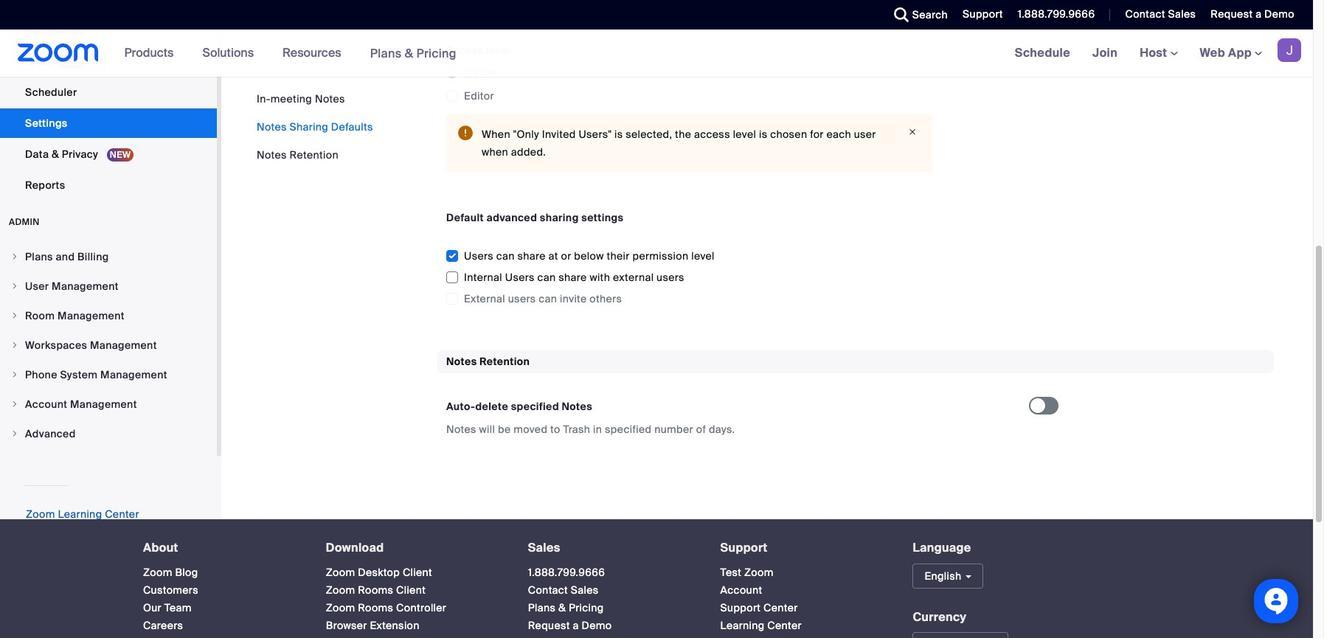 Task type: locate. For each thing, give the bounding box(es) containing it.
1 horizontal spatial users
[[657, 271, 685, 284]]

banner
[[0, 30, 1313, 77]]

specified
[[511, 400, 559, 413], [605, 423, 652, 436]]

contact up 'host' on the top right of page
[[1125, 7, 1166, 21]]

0 horizontal spatial retention
[[290, 148, 339, 162]]

contact
[[1125, 7, 1166, 21], [528, 583, 568, 597]]

can up internal
[[496, 249, 515, 262]]

1.888.799.9666 button
[[1007, 0, 1099, 30], [1018, 7, 1095, 21]]

1 vertical spatial account
[[721, 583, 762, 597]]

plans inside menu item
[[25, 250, 53, 264]]

3 right image from the top
[[10, 341, 19, 350]]

1 right image from the top
[[10, 282, 19, 291]]

1 horizontal spatial plans
[[370, 45, 402, 61]]

client
[[403, 566, 432, 579], [396, 583, 426, 597]]

1 vertical spatial rooms
[[358, 601, 394, 614]]

2 is from the left
[[759, 127, 768, 141]]

0 horizontal spatial a
[[573, 619, 579, 632]]

account down the test zoom 'link'
[[721, 583, 762, 597]]

1 horizontal spatial sales
[[571, 583, 599, 597]]

1 vertical spatial a
[[573, 619, 579, 632]]

0 vertical spatial demo
[[1265, 7, 1295, 21]]

0 vertical spatial rooms
[[358, 583, 394, 597]]

system
[[60, 368, 98, 382]]

1 horizontal spatial notes retention
[[446, 355, 530, 368]]

1 horizontal spatial request
[[1211, 7, 1253, 21]]

0 vertical spatial center
[[105, 508, 139, 521]]

0 vertical spatial right image
[[10, 252, 19, 261]]

1 vertical spatial sales
[[528, 540, 561, 556]]

1 horizontal spatial pricing
[[569, 601, 604, 614]]

2 horizontal spatial sales
[[1168, 7, 1196, 21]]

anyone
[[464, 12, 501, 26]]

plans & pricing
[[370, 45, 457, 61]]

support center link
[[721, 601, 798, 614]]

1 vertical spatial level
[[691, 249, 715, 262]]

1 horizontal spatial level
[[733, 127, 756, 141]]

contact down 1.888.799.9666 link in the left bottom of the page
[[528, 583, 568, 597]]

internal
[[464, 271, 503, 284]]

plans left and
[[25, 250, 53, 264]]

request up web app dropdown button
[[1211, 7, 1253, 21]]

zoom learning center link
[[26, 508, 139, 521]]

level
[[733, 127, 756, 141], [691, 249, 715, 262]]

& left access
[[405, 45, 413, 61]]

meeting
[[271, 92, 312, 106]]

0 vertical spatial learning
[[58, 508, 102, 521]]

2 vertical spatial right image
[[10, 430, 19, 438]]

demo up profile picture in the top right of the page
[[1265, 7, 1295, 21]]

is right users" at the top of the page
[[615, 127, 623, 141]]

sales up 1.888.799.9666 link in the left bottom of the page
[[528, 540, 561, 556]]

host
[[1140, 45, 1171, 60]]

rooms down the zoom rooms client link
[[358, 601, 394, 614]]

right image down admin
[[10, 252, 19, 261]]

rooms down desktop
[[358, 583, 394, 597]]

plans inside product information navigation
[[370, 45, 402, 61]]

support
[[963, 7, 1003, 21], [721, 540, 768, 556], [721, 601, 761, 614]]

1.888.799.9666 for 1.888.799.9666
[[1018, 7, 1095, 21]]

0 vertical spatial a
[[1256, 7, 1262, 21]]

auto-
[[446, 400, 476, 413]]

workspaces management
[[25, 339, 157, 352]]

2 vertical spatial can
[[539, 292, 557, 305]]

0 horizontal spatial specified
[[511, 400, 559, 413]]

management up "advanced" menu item
[[70, 398, 137, 411]]

2 right image from the top
[[10, 371, 19, 379]]

in-meeting notes
[[257, 92, 345, 106]]

right image left account management
[[10, 400, 19, 409]]

2 vertical spatial support
[[721, 601, 761, 614]]

management for user management
[[52, 280, 119, 293]]

can for users
[[539, 292, 557, 305]]

plans & pricing link
[[370, 45, 457, 61], [370, 45, 457, 61], [528, 601, 604, 614]]

user management
[[25, 280, 119, 293]]

right image left 'user'
[[10, 282, 19, 291]]

2 vertical spatial center
[[768, 619, 802, 632]]

3 right image from the top
[[10, 430, 19, 438]]

right image left advanced
[[10, 430, 19, 438]]

1 vertical spatial right image
[[10, 371, 19, 379]]

when
[[482, 145, 508, 158]]

invited
[[542, 127, 576, 141]]

1 vertical spatial can
[[538, 271, 556, 284]]

right image inside phone system management menu item
[[10, 371, 19, 379]]

0 vertical spatial retention
[[290, 148, 339, 162]]

1 vertical spatial pricing
[[569, 601, 604, 614]]

share up invite
[[559, 271, 587, 284]]

management down the room management menu item
[[90, 339, 157, 352]]

english
[[925, 569, 962, 583]]

join
[[1093, 45, 1118, 60]]

with
[[590, 271, 610, 284]]

notes retention up delete at the left
[[446, 355, 530, 368]]

1 vertical spatial share
[[559, 271, 587, 284]]

workspaces management menu item
[[0, 331, 217, 359]]

notes retention element
[[438, 350, 1274, 455]]

right image for account management
[[10, 400, 19, 409]]

0 horizontal spatial &
[[52, 148, 59, 161]]

support up the test zoom 'link'
[[721, 540, 768, 556]]

sales up host dropdown button
[[1168, 7, 1196, 21]]

test zoom link
[[721, 566, 774, 579]]

notes up the notes sharing defaults link
[[315, 92, 345, 106]]

browser extension link
[[326, 619, 420, 632]]

0 vertical spatial notes retention
[[257, 148, 339, 162]]

& down 1.888.799.9666 link in the left bottom of the page
[[559, 601, 566, 614]]

0 horizontal spatial level
[[691, 249, 715, 262]]

demo inside the 1.888.799.9666 contact sales plans & pricing request a demo
[[582, 619, 612, 632]]

specified up moved
[[511, 400, 559, 413]]

1 horizontal spatial demo
[[1265, 7, 1295, 21]]

0 vertical spatial contact
[[1125, 7, 1166, 21]]

download
[[326, 540, 384, 556]]

viewer
[[464, 66, 498, 79]]

in
[[593, 423, 602, 436]]

will
[[479, 423, 495, 436]]

zoom desktop client link
[[326, 566, 432, 579]]

1 vertical spatial demo
[[582, 619, 612, 632]]

1 vertical spatial retention
[[480, 355, 530, 368]]

can left invite
[[539, 292, 557, 305]]

management for room management
[[58, 309, 125, 323]]

account
[[25, 398, 67, 411], [721, 583, 762, 597]]

1 horizontal spatial account
[[721, 583, 762, 597]]

can
[[496, 249, 515, 262], [538, 271, 556, 284], [539, 292, 557, 305]]

0 vertical spatial account
[[25, 398, 67, 411]]

0 vertical spatial &
[[405, 45, 413, 61]]

auto-delete specified notes
[[446, 400, 592, 413]]

others
[[590, 292, 622, 305]]

management down billing
[[52, 280, 119, 293]]

1 vertical spatial request
[[528, 619, 570, 632]]

notes up auto-
[[446, 355, 477, 368]]

a down 1.888.799.9666 link in the left bottom of the page
[[573, 619, 579, 632]]

sales
[[1168, 7, 1196, 21], [528, 540, 561, 556], [571, 583, 599, 597]]

0 vertical spatial plans
[[370, 45, 402, 61]]

1.888.799.9666
[[1018, 7, 1095, 21], [528, 566, 605, 579]]

phone system management menu item
[[0, 361, 217, 389]]

external
[[613, 271, 654, 284]]

menu bar
[[257, 91, 373, 162]]

request
[[1211, 7, 1253, 21], [528, 619, 570, 632]]

1 horizontal spatial 1.888.799.9666
[[1018, 7, 1095, 21]]

added.
[[511, 145, 546, 158]]

plans down 1.888.799.9666 link in the left bottom of the page
[[528, 601, 556, 614]]

specified right in
[[605, 423, 652, 436]]

access level:
[[446, 43, 512, 57]]

0 horizontal spatial users
[[464, 249, 494, 262]]

users up external users can invite others
[[505, 271, 535, 284]]

support inside test zoom account support center learning center
[[721, 601, 761, 614]]

& inside product information navigation
[[405, 45, 413, 61]]

notes will be moved to trash in specified number of days.
[[446, 423, 735, 436]]

& inside the personal menu menu
[[52, 148, 59, 161]]

1 horizontal spatial a
[[1256, 7, 1262, 21]]

management for workspaces management
[[90, 339, 157, 352]]

1 vertical spatial &
[[52, 148, 59, 161]]

0 horizontal spatial demo
[[582, 619, 612, 632]]

moved
[[514, 423, 548, 436]]

0 vertical spatial pricing
[[416, 45, 457, 61]]

retention down the notes sharing defaults link
[[290, 148, 339, 162]]

notes
[[315, 92, 345, 106], [257, 120, 287, 134], [257, 148, 287, 162], [446, 355, 477, 368], [562, 400, 592, 413], [446, 423, 477, 436]]

customers link
[[143, 583, 198, 597]]

is left the chosen
[[759, 127, 768, 141]]

&
[[405, 45, 413, 61], [52, 148, 59, 161], [559, 601, 566, 614]]

demo down 1.888.799.9666 link in the left bottom of the page
[[582, 619, 612, 632]]

trash
[[563, 423, 591, 436]]

room management
[[25, 309, 125, 323]]

0 horizontal spatial account
[[25, 398, 67, 411]]

right image inside the room management menu item
[[10, 311, 19, 320]]

admin
[[9, 216, 40, 228]]

0 horizontal spatial is
[[615, 127, 623, 141]]

1 vertical spatial notes retention
[[446, 355, 530, 368]]

web
[[1200, 45, 1225, 60]]

2 vertical spatial &
[[559, 601, 566, 614]]

1 vertical spatial specified
[[605, 423, 652, 436]]

0 horizontal spatial request
[[528, 619, 570, 632]]

share left the at at the left top
[[518, 249, 546, 262]]

right image inside the workspaces management menu item
[[10, 341, 19, 350]]

0 vertical spatial 1.888.799.9666
[[1018, 7, 1095, 21]]

can up external users can invite others
[[538, 271, 556, 284]]

support down account link on the bottom right
[[721, 601, 761, 614]]

right image inside "advanced" menu item
[[10, 430, 19, 438]]

1 horizontal spatial is
[[759, 127, 768, 141]]

2 horizontal spatial &
[[559, 601, 566, 614]]

retention inside menu bar
[[290, 148, 339, 162]]

& right data
[[52, 148, 59, 161]]

users down permission
[[657, 271, 685, 284]]

0 vertical spatial request
[[1211, 7, 1253, 21]]

right image inside 'user management' menu item
[[10, 282, 19, 291]]

zoom rooms client link
[[326, 583, 426, 597]]

management up workspaces management
[[58, 309, 125, 323]]

reports
[[25, 179, 65, 192]]

banner containing products
[[0, 30, 1313, 77]]

product information navigation
[[113, 30, 468, 77]]

1 horizontal spatial learning
[[721, 619, 765, 632]]

notes sharing defaults link
[[257, 120, 373, 134]]

user
[[25, 280, 49, 293]]

notes down in-
[[257, 120, 287, 134]]

internal users can share with external users
[[464, 271, 685, 284]]

1.888.799.9666 up the schedule
[[1018, 7, 1095, 21]]

right image for plans
[[10, 252, 19, 261]]

0 vertical spatial client
[[403, 566, 432, 579]]

0 vertical spatial users
[[657, 271, 685, 284]]

advanced
[[487, 211, 537, 224]]

1.888.799.9666 down sales link
[[528, 566, 605, 579]]

0 horizontal spatial 1.888.799.9666
[[528, 566, 605, 579]]

users
[[657, 271, 685, 284], [508, 292, 536, 305]]

0 horizontal spatial notes retention
[[257, 148, 339, 162]]

access level: option group
[[446, 60, 933, 108]]

room management menu item
[[0, 302, 217, 330]]

a up web app dropdown button
[[1256, 7, 1262, 21]]

1.888.799.9666 inside the 1.888.799.9666 contact sales plans & pricing request a demo
[[528, 566, 605, 579]]

0 vertical spatial share
[[518, 249, 546, 262]]

contact sales
[[1125, 7, 1196, 21]]

data & privacy link
[[0, 140, 217, 169]]

request down 1.888.799.9666 link in the left bottom of the page
[[528, 619, 570, 632]]

contact inside the 1.888.799.9666 contact sales plans & pricing request a demo
[[528, 583, 568, 597]]

right image inside plans and billing menu item
[[10, 252, 19, 261]]

0 horizontal spatial plans
[[25, 250, 53, 264]]

products button
[[124, 30, 180, 77]]

1 horizontal spatial &
[[405, 45, 413, 61]]

0 horizontal spatial sales
[[528, 540, 561, 556]]

meetings navigation
[[1004, 30, 1313, 77]]

1 horizontal spatial retention
[[480, 355, 530, 368]]

careers link
[[143, 619, 183, 632]]

2 vertical spatial sales
[[571, 583, 599, 597]]

0 horizontal spatial users
[[508, 292, 536, 305]]

sales down 1.888.799.9666 link in the left bottom of the page
[[571, 583, 599, 597]]

selected,
[[626, 127, 672, 141]]

1 vertical spatial contact
[[528, 583, 568, 597]]

management
[[52, 280, 119, 293], [58, 309, 125, 323], [90, 339, 157, 352], [100, 368, 167, 382], [70, 398, 137, 411]]

1 vertical spatial 1.888.799.9666
[[528, 566, 605, 579]]

management up account management menu item
[[100, 368, 167, 382]]

right image left the workspaces
[[10, 341, 19, 350]]

account up advanced
[[25, 398, 67, 411]]

2 horizontal spatial plans
[[528, 601, 556, 614]]

1 vertical spatial learning
[[721, 619, 765, 632]]

retention up delete at the left
[[480, 355, 530, 368]]

center
[[105, 508, 139, 521], [764, 601, 798, 614], [768, 619, 802, 632]]

users can share at or below their permission level
[[464, 249, 715, 262]]

2 right image from the top
[[10, 311, 19, 320]]

1 vertical spatial users
[[508, 292, 536, 305]]

0 horizontal spatial share
[[518, 249, 546, 262]]

right image inside account management menu item
[[10, 400, 19, 409]]

1 right image from the top
[[10, 252, 19, 261]]

demo
[[1265, 7, 1295, 21], [582, 619, 612, 632]]

notes retention down sharing
[[257, 148, 339, 162]]

0 horizontal spatial pricing
[[416, 45, 457, 61]]

right image left the room
[[10, 311, 19, 320]]

sales link
[[528, 540, 561, 556]]

plans right "resources" dropdown button
[[370, 45, 402, 61]]

level for access
[[733, 127, 756, 141]]

level right permission
[[691, 249, 715, 262]]

users right external
[[508, 292, 536, 305]]

& inside the 1.888.799.9666 contact sales plans & pricing request a demo
[[559, 601, 566, 614]]

plans inside the 1.888.799.9666 contact sales plans & pricing request a demo
[[528, 601, 556, 614]]

1 vertical spatial support
[[721, 540, 768, 556]]

right image left "phone"
[[10, 371, 19, 379]]

right image
[[10, 252, 19, 261], [10, 371, 19, 379], [10, 430, 19, 438]]

is
[[615, 127, 623, 141], [759, 127, 768, 141]]

0 vertical spatial level
[[733, 127, 756, 141]]

1 vertical spatial users
[[505, 271, 535, 284]]

notes sharing defaults
[[257, 120, 373, 134]]

2 vertical spatial plans
[[528, 601, 556, 614]]

notes down the notes sharing defaults link
[[257, 148, 287, 162]]

users up internal
[[464, 249, 494, 262]]

reports link
[[0, 171, 217, 200]]

of
[[696, 423, 706, 436]]

account management menu item
[[0, 390, 217, 418]]

0 horizontal spatial contact
[[528, 583, 568, 597]]

support right search
[[963, 7, 1003, 21]]

1 vertical spatial plans
[[25, 250, 53, 264]]

access
[[446, 43, 484, 57]]

1.888.799.9666 for 1.888.799.9666 contact sales plans & pricing request a demo
[[528, 566, 605, 579]]

right image
[[10, 282, 19, 291], [10, 311, 19, 320], [10, 341, 19, 350], [10, 400, 19, 409]]

plans
[[370, 45, 402, 61], [25, 250, 53, 264], [528, 601, 556, 614]]

4 right image from the top
[[10, 400, 19, 409]]

learning center link
[[721, 619, 802, 632]]

level right access
[[733, 127, 756, 141]]

level inside when "only invited users" is selected, the access level is chosen for each user when added.
[[733, 127, 756, 141]]



Task type: describe. For each thing, give the bounding box(es) containing it.
number
[[655, 423, 693, 436]]

plans for plans and billing
[[25, 250, 53, 264]]

blog
[[175, 566, 198, 579]]

data & privacy
[[25, 148, 101, 161]]

1 is from the left
[[615, 127, 623, 141]]

1 vertical spatial client
[[396, 583, 426, 597]]

currency
[[913, 609, 967, 625]]

zoom inside zoom blog customers our team careers
[[143, 566, 172, 579]]

1.888.799.9666 contact sales plans & pricing request a demo
[[528, 566, 612, 632]]

user
[[854, 127, 876, 141]]

external users can invite others
[[464, 292, 622, 305]]

pricing inside product information navigation
[[416, 45, 457, 61]]

app
[[1228, 45, 1252, 60]]

search button
[[883, 0, 952, 30]]

privacy
[[62, 148, 98, 161]]

advanced menu item
[[0, 420, 217, 448]]

can for users
[[538, 271, 556, 284]]

scheduler link
[[0, 78, 217, 107]]

recordings link
[[0, 16, 217, 45]]

0 horizontal spatial learning
[[58, 508, 102, 521]]

1 horizontal spatial share
[[559, 271, 587, 284]]

browser
[[326, 619, 367, 632]]

zoom inside test zoom account support center learning center
[[744, 566, 774, 579]]

settings
[[582, 211, 624, 224]]

2 rooms from the top
[[358, 601, 394, 614]]

english button
[[913, 564, 984, 589]]

be
[[498, 423, 511, 436]]

request inside the 1.888.799.9666 contact sales plans & pricing request a demo
[[528, 619, 570, 632]]

schedule
[[1015, 45, 1071, 60]]

zoom desktop client zoom rooms client zoom rooms controller browser extension
[[326, 566, 447, 632]]

zoom blog customers our team careers
[[143, 566, 198, 632]]

zoom blog link
[[143, 566, 198, 579]]

chosen
[[770, 127, 807, 141]]

invite
[[560, 292, 587, 305]]

scheduler
[[25, 86, 77, 99]]

controller
[[396, 601, 447, 614]]

right image for user management
[[10, 282, 19, 291]]

workspaces
[[25, 339, 87, 352]]

menu bar containing in-meeting notes
[[257, 91, 373, 162]]

level:
[[486, 43, 512, 57]]

delete
[[476, 400, 508, 413]]

plans and billing menu item
[[0, 243, 217, 271]]

default
[[446, 211, 484, 224]]

test zoom account support center learning center
[[721, 566, 802, 632]]

to
[[550, 423, 560, 436]]

zoom logo image
[[18, 44, 99, 62]]

personal menu menu
[[0, 0, 217, 202]]

pricing inside the 1.888.799.9666 contact sales plans & pricing request a demo
[[569, 601, 604, 614]]

sharing
[[290, 120, 328, 134]]

zoom learning center
[[26, 508, 139, 521]]

our team link
[[143, 601, 192, 614]]

1 vertical spatial center
[[764, 601, 798, 614]]

resources button
[[283, 30, 348, 77]]

recordings
[[25, 24, 83, 37]]

account inside test zoom account support center learning center
[[721, 583, 762, 597]]

plans and billing
[[25, 250, 109, 264]]

1 horizontal spatial users
[[505, 271, 535, 284]]

sales inside the 1.888.799.9666 contact sales plans & pricing request a demo
[[571, 583, 599, 597]]

1 horizontal spatial specified
[[605, 423, 652, 436]]

level for permission
[[691, 249, 715, 262]]

1.888.799.9666 link
[[528, 566, 605, 579]]

editor
[[464, 89, 494, 102]]

solutions
[[202, 45, 254, 60]]

right image for phone
[[10, 371, 19, 379]]

notes down auto-
[[446, 423, 477, 436]]

0 vertical spatial sales
[[1168, 7, 1196, 21]]

in-
[[257, 92, 271, 106]]

a inside the 1.888.799.9666 contact sales plans & pricing request a demo
[[573, 619, 579, 632]]

sharing
[[540, 211, 579, 224]]

web app button
[[1200, 45, 1262, 60]]

search
[[912, 8, 948, 21]]

& for privacy
[[52, 148, 59, 161]]

customers
[[143, 583, 198, 597]]

billing
[[77, 250, 109, 264]]

solutions button
[[202, 30, 261, 77]]

0 vertical spatial specified
[[511, 400, 559, 413]]

notes retention inside notes retention element
[[446, 355, 530, 368]]

account inside menu item
[[25, 398, 67, 411]]

advanced
[[25, 427, 76, 441]]

the
[[675, 127, 691, 141]]

0 vertical spatial can
[[496, 249, 515, 262]]

admin menu menu
[[0, 243, 217, 449]]

their
[[607, 249, 630, 262]]

join link
[[1082, 30, 1129, 77]]

0 vertical spatial users
[[464, 249, 494, 262]]

resources
[[283, 45, 341, 60]]

web app
[[1200, 45, 1252, 60]]

defaults
[[331, 120, 373, 134]]

when
[[482, 127, 510, 141]]

when "only invited users" is selected, the access level is chosen for each user when added.
[[482, 127, 876, 158]]

"only
[[513, 127, 539, 141]]

notes retention link
[[257, 148, 339, 162]]

plans for plans & pricing
[[370, 45, 402, 61]]

0 vertical spatial support
[[963, 7, 1003, 21]]

right image for workspaces management
[[10, 341, 19, 350]]

days.
[[709, 423, 735, 436]]

zoom rooms controller link
[[326, 601, 447, 614]]

close image
[[904, 125, 922, 139]]

profile picture image
[[1278, 38, 1301, 62]]

warning image
[[458, 125, 473, 140]]

and
[[56, 250, 75, 264]]

account link
[[721, 583, 762, 597]]

about link
[[143, 540, 178, 556]]

when "only invited users" is selected, the access level is chosen for each user when added. alert
[[446, 113, 933, 172]]

access
[[694, 127, 730, 141]]

notes up trash
[[562, 400, 592, 413]]

management for account management
[[70, 398, 137, 411]]

test
[[721, 566, 742, 579]]

or
[[561, 249, 571, 262]]

who can access: option group
[[446, 0, 933, 31]]

products
[[124, 45, 174, 60]]

default advanced sharing settings
[[446, 211, 624, 224]]

at
[[549, 249, 558, 262]]

& for pricing
[[405, 45, 413, 61]]

user management menu item
[[0, 272, 217, 300]]

1 rooms from the top
[[358, 583, 394, 597]]

right image for room management
[[10, 311, 19, 320]]

1 horizontal spatial contact
[[1125, 7, 1166, 21]]

our
[[143, 601, 162, 614]]

host button
[[1140, 45, 1178, 60]]

learning inside test zoom account support center learning center
[[721, 619, 765, 632]]



Task type: vqa. For each thing, say whether or not it's contained in the screenshot.


